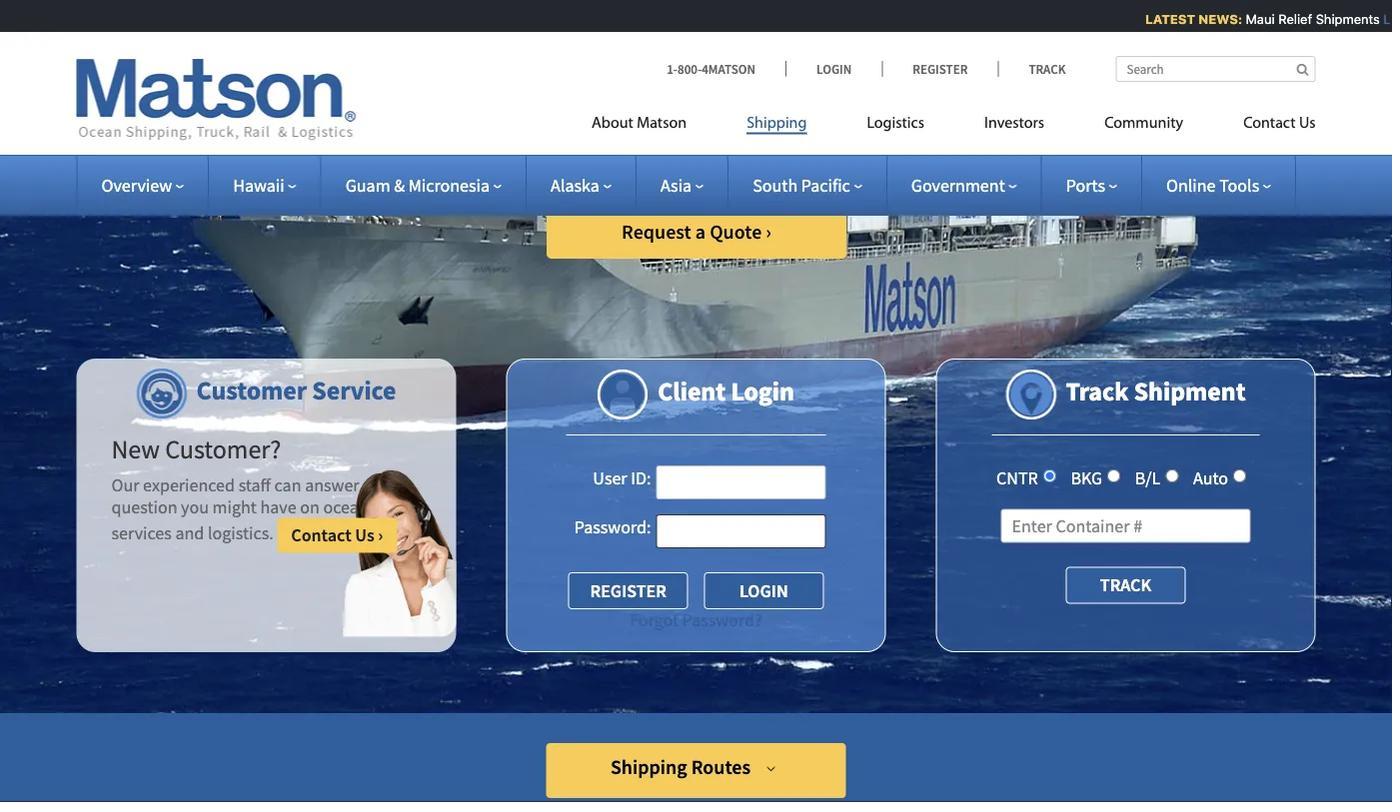 Task type: describe. For each thing, give the bounding box(es) containing it.
image of smiling customer service agent ready to help. image
[[342, 470, 456, 638]]

south pacific link
[[753, 174, 863, 196]]

ship your car › link
[[547, 79, 847, 134]]

› inside "link"
[[766, 219, 772, 244]]

track for track 'button'
[[1101, 574, 1152, 597]]

us for contact us
[[1300, 115, 1316, 131]]

track link
[[998, 60, 1066, 77]]

you
[[181, 496, 209, 519]]

have
[[260, 496, 297, 519]]

1-800-4matson link
[[667, 60, 786, 77]]

› down any on the bottom left of page
[[378, 524, 383, 547]]

community link
[[1075, 105, 1214, 146]]

hawaii link
[[233, 174, 297, 196]]

contact for contact us
[[1244, 115, 1296, 131]]

login link
[[786, 60, 882, 77]]

online tools
[[1167, 174, 1260, 196]]

track for track shipment
[[1066, 375, 1129, 407]]

client
[[658, 375, 726, 407]]

ship
[[635, 94, 673, 119]]

Enter Container # text field
[[1001, 509, 1251, 543]]

request a quote ›
[[622, 219, 772, 244]]

user
[[593, 467, 628, 490]]

CNTR radio
[[1044, 470, 1057, 483]]

hawaii
[[233, 174, 285, 196]]

ports
[[1067, 174, 1106, 196]]

shipping routes
[[611, 755, 751, 780]]

might
[[213, 496, 257, 519]]

shipping for shipping
[[747, 115, 807, 131]]

auto
[[1194, 467, 1229, 490]]

micronesia
[[409, 174, 490, 196]]

alaska link
[[551, 174, 612, 196]]

news:
[[1194, 11, 1238, 26]]

request
[[622, 219, 692, 244]]

ports link
[[1067, 174, 1118, 196]]

question
[[111, 496, 177, 519]]

your
[[677, 94, 716, 119]]

track for track link
[[1029, 60, 1066, 77]]

investors
[[985, 115, 1045, 131]]

1-800-4matson
[[667, 60, 756, 77]]

shipping schedules ›
[[608, 157, 786, 182]]

a
[[696, 219, 706, 244]]

customer
[[196, 374, 307, 406]]

guam & micronesia link
[[346, 174, 502, 196]]

bkg
[[1071, 467, 1103, 490]]

shipping link
[[717, 105, 837, 146]]

latest
[[1141, 11, 1191, 26]]

contact us link
[[1214, 105, 1316, 146]]

request a quote › link
[[547, 204, 847, 259]]

government
[[912, 174, 1006, 196]]

BKG radio
[[1108, 470, 1121, 483]]

password?
[[683, 610, 763, 632]]

contact us
[[1244, 115, 1316, 131]]

1 vertical spatial register
[[590, 580, 667, 602]]

shipping routes link
[[546, 744, 846, 799]]

any
[[363, 475, 390, 497]]

customer?
[[165, 433, 281, 465]]

ocean
[[323, 496, 369, 519]]

b/l
[[1136, 467, 1161, 490]]

investors link
[[955, 105, 1075, 146]]

forgot password? link
[[630, 610, 763, 632]]

pacific
[[802, 174, 851, 196]]

online
[[1167, 174, 1216, 196]]

track shipment
[[1066, 375, 1246, 407]]

logistics link
[[837, 105, 955, 146]]

services and
[[111, 523, 204, 545]]

our
[[111, 475, 139, 497]]

client login
[[658, 375, 795, 407]]

track button
[[1066, 567, 1186, 605]]

forgot password?
[[630, 610, 763, 632]]

forgot
[[630, 610, 679, 632]]

quote
[[710, 219, 762, 244]]

shipping schedules › link
[[547, 142, 847, 197]]

relief
[[1274, 11, 1308, 26]]

can
[[275, 475, 301, 497]]

0 vertical spatial register link
[[882, 60, 998, 77]]

tools
[[1220, 174, 1260, 196]]

overview link
[[101, 174, 184, 196]]

shipping for shipping routes
[[611, 755, 688, 780]]

Password: password field
[[656, 515, 826, 549]]

1-
[[667, 60, 678, 77]]

about
[[592, 115, 634, 131]]

4matson
[[702, 60, 756, 77]]

search image
[[1297, 62, 1309, 75]]

online tools link
[[1167, 174, 1272, 196]]

new
[[111, 433, 160, 465]]

car
[[720, 94, 749, 119]]

schedules
[[688, 157, 776, 182]]



Task type: locate. For each thing, give the bounding box(es) containing it.
latest news: maui relief shipments le
[[1141, 11, 1393, 26]]

logistics.
[[208, 523, 274, 545]]

answer
[[305, 475, 360, 497]]

1 horizontal spatial us
[[1300, 115, 1316, 131]]

contact
[[1244, 115, 1296, 131], [291, 524, 352, 547]]

government link
[[912, 174, 1018, 196]]

overview
[[101, 174, 172, 196]]

about matson
[[592, 115, 687, 131]]

track up investors at top right
[[1029, 60, 1066, 77]]

Auto radio
[[1234, 470, 1247, 483]]

›
[[753, 94, 759, 119], [780, 157, 786, 182], [766, 219, 772, 244], [378, 524, 383, 547]]

0 horizontal spatial contact
[[291, 524, 352, 547]]

le
[[1379, 11, 1393, 26]]

experienced
[[143, 475, 235, 497]]

shipment
[[1135, 375, 1246, 407]]

0 vertical spatial us
[[1300, 115, 1316, 131]]

shipping inside top menu navigation
[[747, 115, 807, 131]]

2 vertical spatial shipping
[[611, 755, 688, 780]]

guam
[[346, 174, 391, 196]]

matson
[[637, 115, 687, 131]]

south
[[753, 174, 798, 196]]

community
[[1105, 115, 1184, 131]]

asia link
[[661, 174, 704, 196]]

1 vertical spatial shipping
[[608, 157, 684, 182]]

id:
[[631, 467, 651, 490]]

our experienced staff can answer any question you might have on ocean services and logistics.
[[111, 475, 390, 545]]

top menu navigation
[[592, 105, 1316, 146]]

password:
[[575, 516, 651, 539]]

register link down "password:"
[[569, 573, 689, 610]]

1 vertical spatial track
[[1066, 375, 1129, 407]]

register up forgot
[[590, 580, 667, 602]]

Search search field
[[1116, 56, 1316, 82]]

le link
[[1379, 11, 1393, 26]]

user id:
[[593, 467, 651, 490]]

0 vertical spatial contact
[[1244, 115, 1296, 131]]

1 vertical spatial login
[[731, 375, 795, 407]]

register link
[[882, 60, 998, 77], [569, 573, 689, 610]]

ship your car ›
[[635, 94, 759, 119]]

login up shipping link
[[817, 60, 852, 77]]

shipping left routes
[[611, 755, 688, 780]]

shipping down about matson link
[[608, 157, 684, 182]]

1 horizontal spatial register
[[913, 60, 968, 77]]

1 horizontal spatial contact
[[1244, 115, 1296, 131]]

asia
[[661, 174, 692, 196]]

track inside 'button'
[[1101, 574, 1152, 597]]

1 horizontal spatial login
[[817, 60, 852, 77]]

blue matson logo with ocean, shipping, truck, rail and logistics written beneath it. image
[[76, 59, 356, 141]]

register
[[913, 60, 968, 77], [590, 580, 667, 602]]

contact up tools
[[1244, 115, 1296, 131]]

new customer?
[[111, 433, 281, 465]]

0 vertical spatial track
[[1029, 60, 1066, 77]]

service
[[312, 374, 396, 406]]

› down shipping link
[[780, 157, 786, 182]]

maui
[[1241, 11, 1270, 26]]

login
[[817, 60, 852, 77], [731, 375, 795, 407]]

2 vertical spatial track
[[1101, 574, 1152, 597]]

login right client
[[731, 375, 795, 407]]

0 vertical spatial register
[[913, 60, 968, 77]]

register up top menu navigation on the top of page
[[913, 60, 968, 77]]

staff
[[239, 475, 271, 497]]

1 vertical spatial us
[[355, 524, 375, 547]]

shipping for shipping schedules ›
[[608, 157, 684, 182]]

track down enter container # text field
[[1101, 574, 1152, 597]]

1 vertical spatial register link
[[569, 573, 689, 610]]

us down 'search' icon
[[1300, 115, 1316, 131]]

guam & micronesia
[[346, 174, 490, 196]]

User ID: text field
[[656, 466, 826, 500]]

alaska
[[551, 174, 600, 196]]

us for contact us ›
[[355, 524, 375, 547]]

customer service
[[196, 374, 396, 406]]

0 horizontal spatial us
[[355, 524, 375, 547]]

› right "quote"
[[766, 219, 772, 244]]

us down ocean
[[355, 524, 375, 547]]

shipping up south
[[747, 115, 807, 131]]

&
[[394, 174, 405, 196]]

None button
[[704, 573, 824, 610]]

contact down the on
[[291, 524, 352, 547]]

› right car
[[753, 94, 759, 119]]

us inside top menu navigation
[[1300, 115, 1316, 131]]

None search field
[[1116, 56, 1316, 82]]

about matson link
[[592, 105, 717, 146]]

0 horizontal spatial login
[[731, 375, 795, 407]]

800-
[[678, 60, 702, 77]]

contact us ›
[[291, 524, 383, 547]]

contact inside top menu navigation
[[1244, 115, 1296, 131]]

0 horizontal spatial register link
[[569, 573, 689, 610]]

track up bkg radio
[[1066, 375, 1129, 407]]

0 vertical spatial shipping
[[747, 115, 807, 131]]

logistics
[[867, 115, 925, 131]]

1 horizontal spatial register link
[[882, 60, 998, 77]]

register link up top menu navigation on the top of page
[[882, 60, 998, 77]]

contact for contact us ›
[[291, 524, 352, 547]]

B/L radio
[[1166, 470, 1179, 483]]

shipments
[[1311, 11, 1375, 26]]

on
[[300, 496, 320, 519]]

south pacific
[[753, 174, 851, 196]]

0 horizontal spatial register
[[590, 580, 667, 602]]

cntr
[[997, 467, 1039, 490]]

us
[[1300, 115, 1316, 131], [355, 524, 375, 547]]

contact us › link
[[277, 518, 397, 554]]

0 vertical spatial login
[[817, 60, 852, 77]]

1 vertical spatial contact
[[291, 524, 352, 547]]



Task type: vqa. For each thing, say whether or not it's contained in the screenshot.
might
yes



